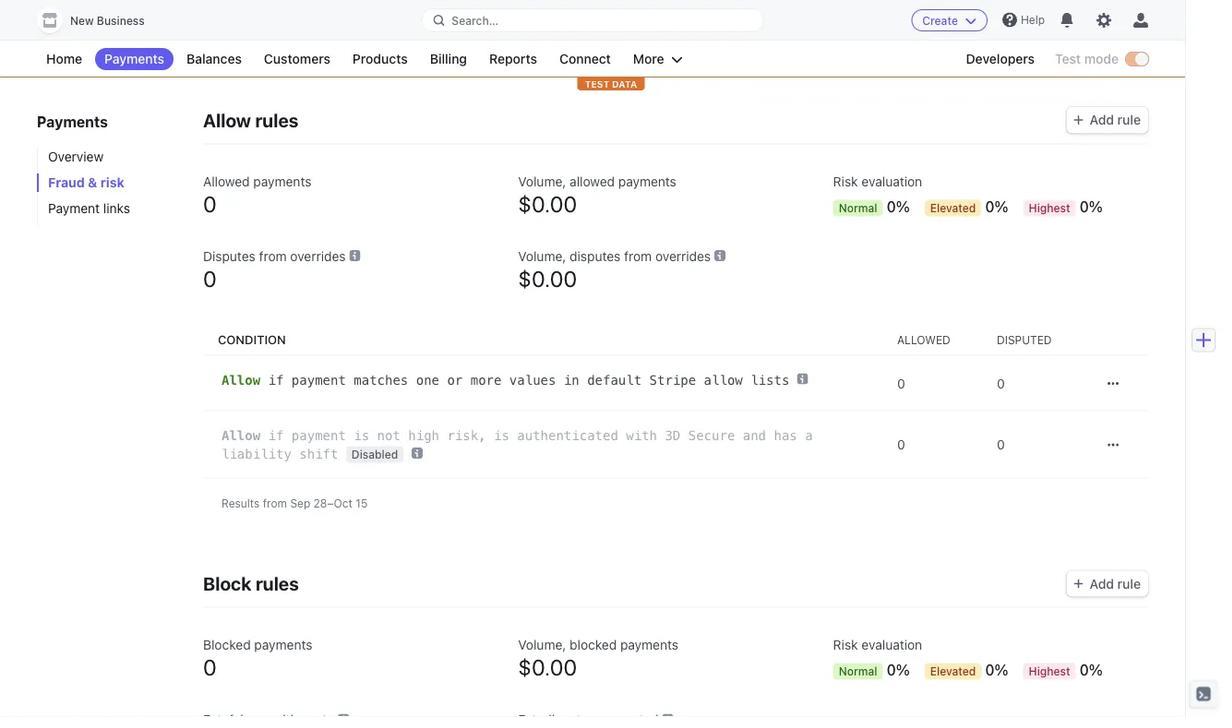 Task type: locate. For each thing, give the bounding box(es) containing it.
0 vertical spatial rules
[[255, 109, 299, 131]]

normal 0% for volume, allowed payments $0.00
[[839, 198, 910, 215]]

1 vertical spatial elevated 0%
[[930, 662, 1009, 679]]

0 vertical spatial volume,
[[518, 174, 566, 189]]

evaluation for volume, blocked payments $0.00
[[862, 638, 922, 653]]

svg image
[[1108, 378, 1119, 389]]

1 highest from the top
[[1029, 202, 1070, 214]]

oct down shift
[[334, 496, 353, 509]]

1 rules from the top
[[255, 109, 299, 131]]

1 vertical spatial normal 0%
[[839, 662, 910, 679]]

0 vertical spatial 28
[[313, 33, 327, 46]]

0 vertical spatial 15
[[356, 33, 368, 46]]

0 horizontal spatial is
[[354, 428, 369, 443]]

0%
[[887, 198, 910, 215], [985, 198, 1009, 215], [1080, 198, 1103, 215], [887, 662, 910, 679], [985, 662, 1009, 679], [1080, 662, 1103, 679]]

if up liability
[[268, 428, 284, 443]]

1 risk from the top
[[833, 174, 858, 189]]

highest
[[1029, 202, 1070, 214], [1029, 665, 1070, 678]]

0 vertical spatial elevated
[[930, 202, 976, 214]]

– down shift
[[327, 496, 334, 509]]

0 vertical spatial rule
[[1118, 112, 1141, 127]]

1 vertical spatial list
[[203, 356, 1148, 526]]

15 down disabled
[[356, 496, 368, 509]]

2 if from the top
[[268, 428, 284, 443]]

1 28 from the top
[[313, 33, 327, 46]]

1 horizontal spatial is
[[494, 428, 509, 443]]

1 if from the top
[[268, 372, 284, 388]]

28
[[313, 33, 327, 46], [313, 496, 327, 509]]

payment
[[48, 201, 100, 216]]

sep up customers on the left of the page
[[290, 33, 310, 46]]

rule
[[1118, 112, 1141, 127], [1118, 576, 1141, 591]]

developers
[[966, 51, 1035, 66]]

test data
[[585, 78, 637, 89]]

reports
[[489, 51, 537, 66]]

0 vertical spatial oct
[[334, 33, 353, 46]]

payment is not high risk, is authenticated with 3d secure and has a liability shift
[[222, 428, 813, 462]]

1 vertical spatial evaluation
[[862, 638, 922, 653]]

2 elevated 0% from the top
[[930, 662, 1009, 679]]

allow
[[203, 109, 251, 131], [222, 372, 260, 388], [222, 428, 260, 443]]

0 vertical spatial $0.00
[[518, 191, 577, 217]]

1 vertical spatial if
[[268, 428, 284, 443]]

0 vertical spatial elevated 0%
[[930, 198, 1009, 215]]

risk evaluation
[[833, 174, 922, 189], [833, 638, 922, 653]]

payments right allowed
[[618, 174, 677, 189]]

Search… search field
[[422, 9, 763, 32]]

payment up shift
[[292, 428, 346, 443]]

allow down condition
[[222, 372, 260, 388]]

2 risk from the top
[[833, 638, 858, 653]]

2 vertical spatial volume,
[[518, 638, 566, 653]]

1 horizontal spatial overrides
[[655, 248, 711, 263]]

0 vertical spatial highest 0%
[[1029, 198, 1103, 215]]

1 vertical spatial add rule button
[[1067, 571, 1148, 597]]

evaluation
[[862, 174, 922, 189], [862, 638, 922, 653]]

if
[[268, 372, 284, 388], [268, 428, 284, 443]]

default
[[587, 372, 642, 388]]

0 vertical spatial normal 0%
[[839, 198, 910, 215]]

elevated
[[930, 202, 976, 214], [930, 665, 976, 678]]

$0.00 inside "volume, blocked payments $0.00"
[[518, 655, 577, 681]]

1 add rule from the top
[[1090, 112, 1141, 127]]

disputed
[[997, 333, 1052, 346]]

$0.00 down disputes
[[518, 265, 577, 291]]

test
[[1055, 51, 1081, 66]]

2 28 from the top
[[313, 496, 327, 509]]

1 elevated from the top
[[930, 202, 976, 214]]

1 rule from the top
[[1118, 112, 1141, 127]]

1 vertical spatial sep
[[290, 496, 310, 509]]

help button
[[995, 5, 1052, 35]]

disputes
[[570, 248, 621, 263]]

allowed for allowed payments 0
[[203, 174, 250, 189]]

allowed payments 0
[[203, 174, 312, 217]]

customers
[[264, 51, 330, 66]]

1 vertical spatial risk
[[833, 638, 858, 653]]

1 horizontal spatial allowed
[[897, 333, 951, 346]]

0 vertical spatial results
[[222, 33, 260, 46]]

business
[[97, 14, 145, 27]]

add rule
[[1090, 112, 1141, 127], [1090, 576, 1141, 591]]

highest 0% for volume, blocked payments $0.00
[[1029, 662, 1103, 679]]

risk for volume, blocked payments $0.00
[[833, 638, 858, 653]]

results
[[222, 33, 260, 46], [222, 496, 260, 509]]

elevated for volume, allowed payments $0.00
[[930, 202, 976, 214]]

payments right the blocked
[[620, 638, 679, 653]]

normal for volume, blocked payments $0.00
[[839, 665, 878, 678]]

2 highest 0% from the top
[[1029, 662, 1103, 679]]

risk evaluation for volume, allowed payments $0.00
[[833, 174, 922, 189]]

create button
[[911, 9, 988, 31]]

highest 0%
[[1029, 198, 1103, 215], [1029, 662, 1103, 679]]

1 vertical spatial add
[[1090, 576, 1114, 591]]

0
[[203, 191, 217, 217], [203, 265, 217, 291], [897, 376, 905, 391], [997, 376, 1005, 391], [897, 437, 905, 452], [997, 437, 1005, 452], [203, 655, 217, 681]]

2 volume, from the top
[[518, 248, 566, 263]]

a
[[805, 428, 813, 443]]

2 add rule button from the top
[[1067, 571, 1148, 597]]

1 add rule button from the top
[[1067, 107, 1148, 133]]

elevated 0%
[[930, 198, 1009, 215], [930, 662, 1009, 679]]

0 vertical spatial evaluation
[[862, 174, 922, 189]]

secure
[[688, 428, 735, 443]]

payments link
[[95, 48, 174, 70]]

1 vertical spatial 28
[[313, 496, 327, 509]]

volume, left the blocked
[[518, 638, 566, 653]]

15
[[356, 33, 368, 46], [356, 496, 368, 509]]

2 vertical spatial allow
[[222, 428, 260, 443]]

2 rules from the top
[[256, 573, 299, 595]]

overrides down allowed payments 0
[[290, 248, 346, 263]]

$0.00 down the blocked
[[518, 655, 577, 681]]

2 normal 0% from the top
[[839, 662, 910, 679]]

oct
[[334, 33, 353, 46], [334, 496, 353, 509]]

volume, left allowed
[[518, 174, 566, 189]]

results down liability
[[222, 496, 260, 509]]

products
[[353, 51, 408, 66]]

3 volume, from the top
[[518, 638, 566, 653]]

risk
[[101, 175, 124, 190]]

1 vertical spatial normal
[[839, 665, 878, 678]]

1 vertical spatial volume,
[[518, 248, 566, 263]]

1 vertical spatial add rule
[[1090, 576, 1141, 591]]

$0.00 down allowed
[[518, 191, 577, 217]]

– up customers on the left of the page
[[327, 33, 334, 46]]

elevated 0% for volume, allowed payments $0.00
[[930, 198, 1009, 215]]

allow
[[704, 372, 743, 388]]

1 vertical spatial $0.00
[[518, 265, 577, 291]]

1 $0.00 from the top
[[518, 191, 577, 217]]

billing
[[430, 51, 467, 66]]

oct up products
[[334, 33, 353, 46]]

payments
[[104, 51, 164, 66], [37, 113, 108, 131]]

overview
[[48, 149, 104, 164]]

1 risk evaluation from the top
[[833, 174, 922, 189]]

risk for volume, allowed payments $0.00
[[833, 174, 858, 189]]

1 normal 0% from the top
[[839, 198, 910, 215]]

is right risk,
[[494, 428, 509, 443]]

1 oct from the top
[[334, 33, 353, 46]]

payment left matches
[[292, 372, 346, 388]]

payments down business
[[104, 51, 164, 66]]

0 vertical spatial if
[[268, 372, 284, 388]]

results from sep 28 – oct 15
[[222, 33, 368, 46], [222, 496, 368, 509]]

rules right block
[[256, 573, 299, 595]]

payments right blocked on the bottom
[[254, 638, 312, 653]]

allow up liability
[[222, 428, 260, 443]]

15 up products
[[356, 33, 368, 46]]

1 vertical spatial –
[[327, 496, 334, 509]]

results up balances
[[222, 33, 260, 46]]

payments inside blocked payments 0
[[254, 638, 312, 653]]

with
[[626, 428, 657, 443]]

reports link
[[480, 48, 546, 70]]

2 vertical spatial $0.00
[[518, 655, 577, 681]]

fraud & risk link
[[37, 174, 185, 192]]

elevated 0% for volume, blocked payments $0.00
[[930, 662, 1009, 679]]

1 add from the top
[[1090, 112, 1114, 127]]

$0.00 for volume, blocked payments $0.00
[[518, 655, 577, 681]]

allow down balances link
[[203, 109, 251, 131]]

1 highest 0% from the top
[[1029, 198, 1103, 215]]

allow for allow if
[[222, 428, 260, 443]]

new business
[[70, 14, 145, 27]]

more
[[633, 51, 664, 66]]

evaluation for volume, allowed payments $0.00
[[862, 174, 922, 189]]

volume, for volume, disputes from overrides
[[518, 248, 566, 263]]

0 vertical spatial add
[[1090, 112, 1114, 127]]

0 vertical spatial payment
[[292, 372, 346, 388]]

allowed inside allowed payments 0
[[203, 174, 250, 189]]

overrides right disputes
[[655, 248, 711, 263]]

mode
[[1084, 51, 1119, 66]]

results from sep 28 – oct 15 up customers on the left of the page
[[222, 33, 368, 46]]

1 vertical spatial elevated
[[930, 665, 976, 678]]

2 overrides from the left
[[655, 248, 711, 263]]

is
[[354, 428, 369, 443], [494, 428, 509, 443]]

0 vertical spatial risk
[[833, 174, 858, 189]]

0 horizontal spatial allowed
[[203, 174, 250, 189]]

allowed
[[570, 174, 615, 189]]

1 15 from the top
[[356, 33, 368, 46]]

rules down customers link
[[255, 109, 299, 131]]

2 – from the top
[[327, 496, 334, 509]]

0 vertical spatial –
[[327, 33, 334, 46]]

1 vertical spatial results
[[222, 496, 260, 509]]

1 elevated 0% from the top
[[930, 198, 1009, 215]]

1 vertical spatial allowed
[[897, 333, 951, 346]]

volume, inside volume, allowed payments $0.00
[[518, 174, 566, 189]]

list containing results from
[[203, 0, 1148, 63]]

1 normal from the top
[[839, 202, 878, 214]]

matches
[[354, 372, 408, 388]]

payments up overview
[[37, 113, 108, 131]]

2 add rule from the top
[[1090, 576, 1141, 591]]

normal for volume, allowed payments $0.00
[[839, 202, 878, 214]]

1 vertical spatial rule
[[1118, 576, 1141, 591]]

rule for block rules
[[1118, 576, 1141, 591]]

2 risk evaluation from the top
[[833, 638, 922, 653]]

2 add from the top
[[1090, 576, 1114, 591]]

high
[[408, 428, 439, 443]]

0 vertical spatial allow
[[203, 109, 251, 131]]

0 vertical spatial add rule button
[[1067, 107, 1148, 133]]

2 sep from the top
[[290, 496, 310, 509]]

2 list from the top
[[203, 356, 1148, 526]]

test mode
[[1055, 51, 1119, 66]]

risk,
[[447, 428, 486, 443]]

2 elevated from the top
[[930, 665, 976, 678]]

has
[[774, 428, 797, 443]]

2 normal from the top
[[839, 665, 878, 678]]

add
[[1090, 112, 1114, 127], [1090, 576, 1114, 591]]

2 evaluation from the top
[[862, 638, 922, 653]]

developers link
[[957, 48, 1044, 70]]

payments inside volume, allowed payments $0.00
[[618, 174, 677, 189]]

0 vertical spatial list
[[203, 0, 1148, 63]]

0 vertical spatial results from sep 28 – oct 15
[[222, 33, 368, 46]]

0 vertical spatial sep
[[290, 33, 310, 46]]

add rule button
[[1067, 107, 1148, 133], [1067, 571, 1148, 597]]

list containing allow
[[203, 356, 1148, 526]]

$0.00 for volume, allowed payments $0.00
[[518, 191, 577, 217]]

0 vertical spatial add rule
[[1090, 112, 1141, 127]]

1 vertical spatial payment
[[292, 428, 346, 443]]

0 vertical spatial highest
[[1029, 202, 1070, 214]]

volume, for volume, allowed payments $0.00
[[518, 174, 566, 189]]

if for allow if
[[268, 428, 284, 443]]

payments
[[253, 174, 312, 189], [618, 174, 677, 189], [254, 638, 312, 653], [620, 638, 679, 653]]

rules
[[255, 109, 299, 131], [256, 573, 299, 595]]

Search… text field
[[422, 9, 763, 32]]

1 vertical spatial allow
[[222, 372, 260, 388]]

volume, inside "volume, blocked payments $0.00"
[[518, 638, 566, 653]]

from
[[263, 33, 287, 46], [259, 248, 287, 263], [624, 248, 652, 263], [263, 496, 287, 509]]

2 results from the top
[[222, 496, 260, 509]]

28 down shift
[[313, 496, 327, 509]]

1 vertical spatial oct
[[334, 496, 353, 509]]

results from sep 28 – oct 15 down shift
[[222, 496, 368, 509]]

1 list from the top
[[203, 0, 1148, 63]]

normal 0%
[[839, 198, 910, 215], [839, 662, 910, 679]]

payments down allow rules
[[253, 174, 312, 189]]

1 vertical spatial risk evaluation
[[833, 638, 922, 653]]

1 evaluation from the top
[[862, 174, 922, 189]]

test
[[585, 78, 610, 89]]

sep down shift
[[290, 496, 310, 509]]

volume, left disputes
[[518, 248, 566, 263]]

0 horizontal spatial overrides
[[290, 248, 346, 263]]

2 payment from the top
[[292, 428, 346, 443]]

rules for block rules
[[256, 573, 299, 595]]

svg image
[[1108, 439, 1119, 450]]

3 $0.00 from the top
[[518, 655, 577, 681]]

2 highest from the top
[[1029, 665, 1070, 678]]

0 vertical spatial allowed
[[203, 174, 250, 189]]

new
[[70, 14, 94, 27]]

$0.00 inside volume, allowed payments $0.00
[[518, 191, 577, 217]]

rule for allow rules
[[1118, 112, 1141, 127]]

28 up customers on the left of the page
[[313, 33, 327, 46]]

list
[[203, 0, 1148, 63], [203, 356, 1148, 526]]

0 vertical spatial normal
[[839, 202, 878, 214]]

if down condition
[[268, 372, 284, 388]]

1 vertical spatial highest
[[1029, 665, 1070, 678]]

1 vertical spatial rules
[[256, 573, 299, 595]]

volume, for volume, blocked payments $0.00
[[518, 638, 566, 653]]

balances
[[187, 51, 242, 66]]

1 vertical spatial results from sep 28 – oct 15
[[222, 496, 368, 509]]

1 vertical spatial highest 0%
[[1029, 662, 1103, 679]]

volume,
[[518, 174, 566, 189], [518, 248, 566, 263], [518, 638, 566, 653]]

allowed
[[203, 174, 250, 189], [897, 333, 951, 346]]

$0.00
[[518, 191, 577, 217], [518, 265, 577, 291], [518, 655, 577, 681]]

1 volume, from the top
[[518, 174, 566, 189]]

overrides
[[290, 248, 346, 263], [655, 248, 711, 263]]

1 sep from the top
[[290, 33, 310, 46]]

1 vertical spatial 15
[[356, 496, 368, 509]]

0 vertical spatial risk evaluation
[[833, 174, 922, 189]]

is up disabled
[[354, 428, 369, 443]]

normal
[[839, 202, 878, 214], [839, 665, 878, 678]]

2 rule from the top
[[1118, 576, 1141, 591]]

1 – from the top
[[327, 33, 334, 46]]



Task type: vqa. For each thing, say whether or not it's contained in the screenshot.
23 to the top
no



Task type: describe. For each thing, give the bounding box(es) containing it.
1 results from the top
[[222, 33, 260, 46]]

condition
[[218, 332, 286, 346]]

0 inside blocked payments 0
[[203, 655, 217, 681]]

payments inside "volume, blocked payments $0.00"
[[620, 638, 679, 653]]

0 inside allowed payments 0
[[203, 191, 217, 217]]

fraud & risk
[[48, 175, 124, 190]]

home
[[46, 51, 82, 66]]

block
[[203, 573, 252, 595]]

1 results from sep 28 – oct 15 from the top
[[222, 33, 368, 46]]

add rule for allow rules
[[1090, 112, 1141, 127]]

allow for allow rules
[[203, 109, 251, 131]]

1 payment from the top
[[292, 372, 346, 388]]

shift
[[299, 447, 338, 462]]

allow for allow if payment matches one or more values in default stripe allow lists
[[222, 372, 260, 388]]

elevated for volume, blocked payments $0.00
[[930, 665, 976, 678]]

links
[[103, 201, 130, 216]]

fraud
[[48, 175, 85, 190]]

2 results from sep 28 – oct 15 from the top
[[222, 496, 368, 509]]

overview link
[[37, 148, 185, 166]]

connect link
[[550, 48, 620, 70]]

more button
[[624, 48, 692, 70]]

billing link
[[421, 48, 476, 70]]

not
[[377, 428, 401, 443]]

3d
[[665, 428, 681, 443]]

add rule button for allow rules
[[1067, 107, 1148, 133]]

&
[[88, 175, 97, 190]]

1 overrides from the left
[[290, 248, 346, 263]]

balances link
[[177, 48, 251, 70]]

allowed for allowed
[[897, 333, 951, 346]]

new business button
[[37, 7, 163, 33]]

volume, blocked payments $0.00
[[518, 638, 679, 681]]

payment inside the payment is not high risk, is authenticated with 3d secure and has a liability shift
[[292, 428, 346, 443]]

authenticated
[[517, 428, 618, 443]]

2 oct from the top
[[334, 496, 353, 509]]

help
[[1021, 13, 1045, 26]]

data
[[612, 78, 637, 89]]

highest 0% for volume, allowed payments $0.00
[[1029, 198, 1103, 215]]

volume, disputes from overrides
[[518, 248, 711, 263]]

2 is from the left
[[494, 428, 509, 443]]

blocked payments 0
[[203, 638, 312, 681]]

create
[[923, 14, 958, 27]]

search…
[[452, 14, 498, 27]]

allow if payment matches one or more values in default stripe allow lists
[[222, 372, 790, 388]]

more
[[471, 372, 502, 388]]

payments inside allowed payments 0
[[253, 174, 312, 189]]

customers link
[[255, 48, 340, 70]]

disputes from overrides
[[203, 248, 346, 263]]

1 vertical spatial payments
[[37, 113, 108, 131]]

2 15 from the top
[[356, 496, 368, 509]]

payment links link
[[37, 199, 185, 218]]

block rules
[[203, 573, 299, 595]]

payment links
[[48, 201, 130, 216]]

normal 0% for volume, blocked payments $0.00
[[839, 662, 910, 679]]

allow rules
[[203, 109, 299, 131]]

volume, allowed payments $0.00
[[518, 174, 677, 217]]

disputes
[[203, 248, 256, 263]]

add for block rules
[[1090, 576, 1114, 591]]

in
[[564, 372, 580, 388]]

blocked
[[203, 638, 251, 653]]

rules for allow rules
[[255, 109, 299, 131]]

highest for volume, allowed payments $0.00
[[1029, 202, 1070, 214]]

allow if
[[222, 428, 292, 443]]

stripe
[[650, 372, 696, 388]]

add for allow rules
[[1090, 112, 1114, 127]]

highest for volume, blocked payments $0.00
[[1029, 665, 1070, 678]]

one
[[416, 372, 439, 388]]

and
[[743, 428, 766, 443]]

home link
[[37, 48, 91, 70]]

add rule for block rules
[[1090, 576, 1141, 591]]

disabled
[[352, 448, 398, 461]]

or
[[447, 372, 463, 388]]

liability
[[222, 447, 292, 462]]

risk evaluation for volume, blocked payments $0.00
[[833, 638, 922, 653]]

if for allow if payment matches one or more values in default stripe allow lists
[[268, 372, 284, 388]]

lists
[[751, 372, 790, 388]]

add rule button for block rules
[[1067, 571, 1148, 597]]

values
[[509, 372, 556, 388]]

connect
[[559, 51, 611, 66]]

2 $0.00 from the top
[[518, 265, 577, 291]]

0 vertical spatial payments
[[104, 51, 164, 66]]

1 is from the left
[[354, 428, 369, 443]]

products link
[[343, 48, 417, 70]]

blocked
[[570, 638, 617, 653]]



